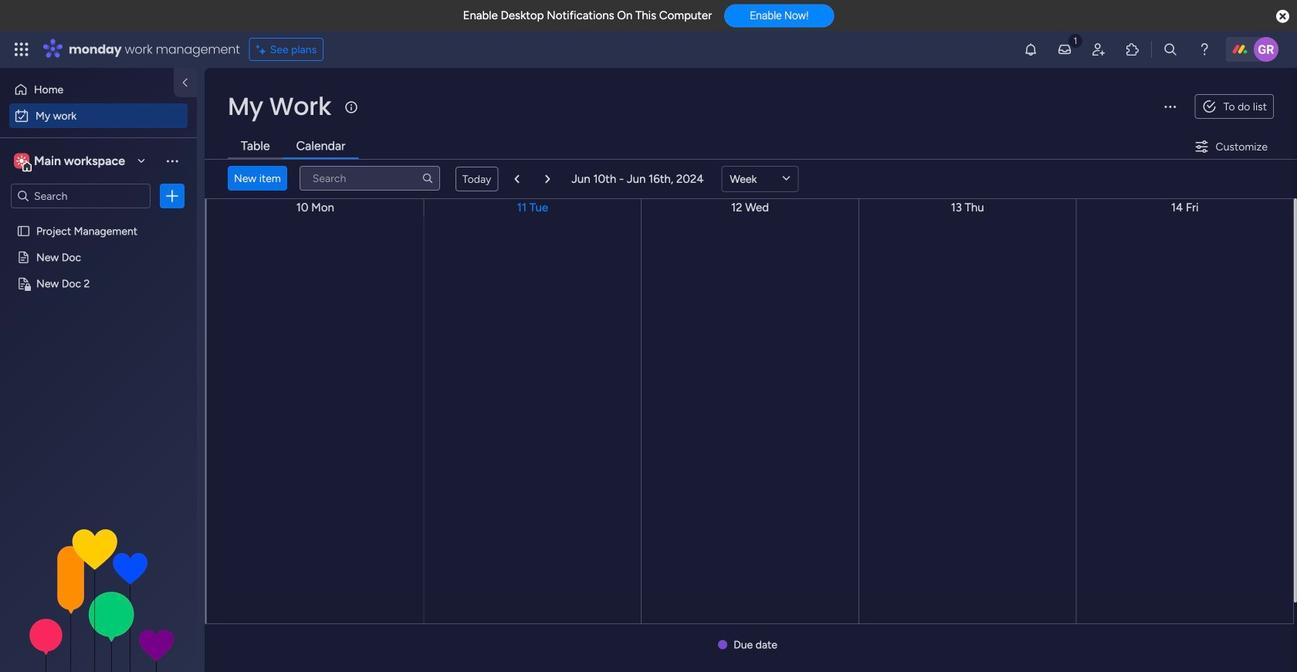 Task type: locate. For each thing, give the bounding box(es) containing it.
1 vertical spatial menu image
[[164, 153, 180, 169]]

tab
[[228, 134, 283, 159], [283, 134, 359, 159]]

2 list arrow image from the left
[[546, 174, 550, 184]]

0 horizontal spatial list arrow image
[[515, 174, 519, 184]]

dapulse close image
[[1277, 9, 1290, 25]]

private board image
[[16, 276, 31, 291]]

public board image
[[16, 224, 31, 238]]

see plans image
[[256, 41, 270, 58]]

tab list
[[228, 134, 359, 159]]

list arrow image
[[515, 174, 519, 184], [546, 174, 550, 184]]

menu image up options image
[[164, 153, 180, 169]]

list box
[[0, 215, 197, 505]]

2 vertical spatial option
[[0, 217, 197, 220]]

0 vertical spatial option
[[9, 77, 164, 102]]

monday marketplace image
[[1125, 42, 1141, 57]]

options image
[[164, 188, 180, 204]]

1 horizontal spatial list arrow image
[[546, 174, 550, 184]]

2 tab from the left
[[283, 134, 359, 159]]

lottie animation image
[[0, 517, 197, 673]]

search image
[[421, 172, 434, 185]]

option
[[9, 77, 164, 102], [9, 103, 188, 128], [0, 217, 197, 220]]

None search field
[[299, 166, 440, 191]]

1 horizontal spatial menu image
[[1163, 99, 1178, 114]]

0 vertical spatial menu image
[[1163, 99, 1178, 114]]

menu image
[[1163, 99, 1178, 114], [164, 153, 180, 169]]

1 tab from the left
[[228, 134, 283, 159]]

public board image
[[16, 250, 31, 265]]

0 horizontal spatial menu image
[[164, 153, 180, 169]]

menu image down search everything image
[[1163, 99, 1178, 114]]



Task type: describe. For each thing, give the bounding box(es) containing it.
1 vertical spatial option
[[9, 103, 188, 128]]

update feed image
[[1057, 42, 1073, 57]]

search everything image
[[1163, 42, 1178, 57]]

greg robinson image
[[1254, 37, 1279, 62]]

1 list arrow image from the left
[[515, 174, 519, 184]]

invite members image
[[1091, 42, 1107, 57]]

workspace selection element
[[11, 134, 133, 188]]

1 image
[[1069, 32, 1083, 49]]

select product image
[[14, 42, 29, 57]]

notifications image
[[1023, 42, 1039, 57]]

Filter dashboard by text search field
[[299, 166, 440, 191]]

help image
[[1197, 42, 1212, 57]]

Search in workspace field
[[32, 187, 129, 205]]

lottie animation element
[[0, 517, 197, 673]]



Task type: vqa. For each thing, say whether or not it's contained in the screenshot.
the rightmost the Learn
no



